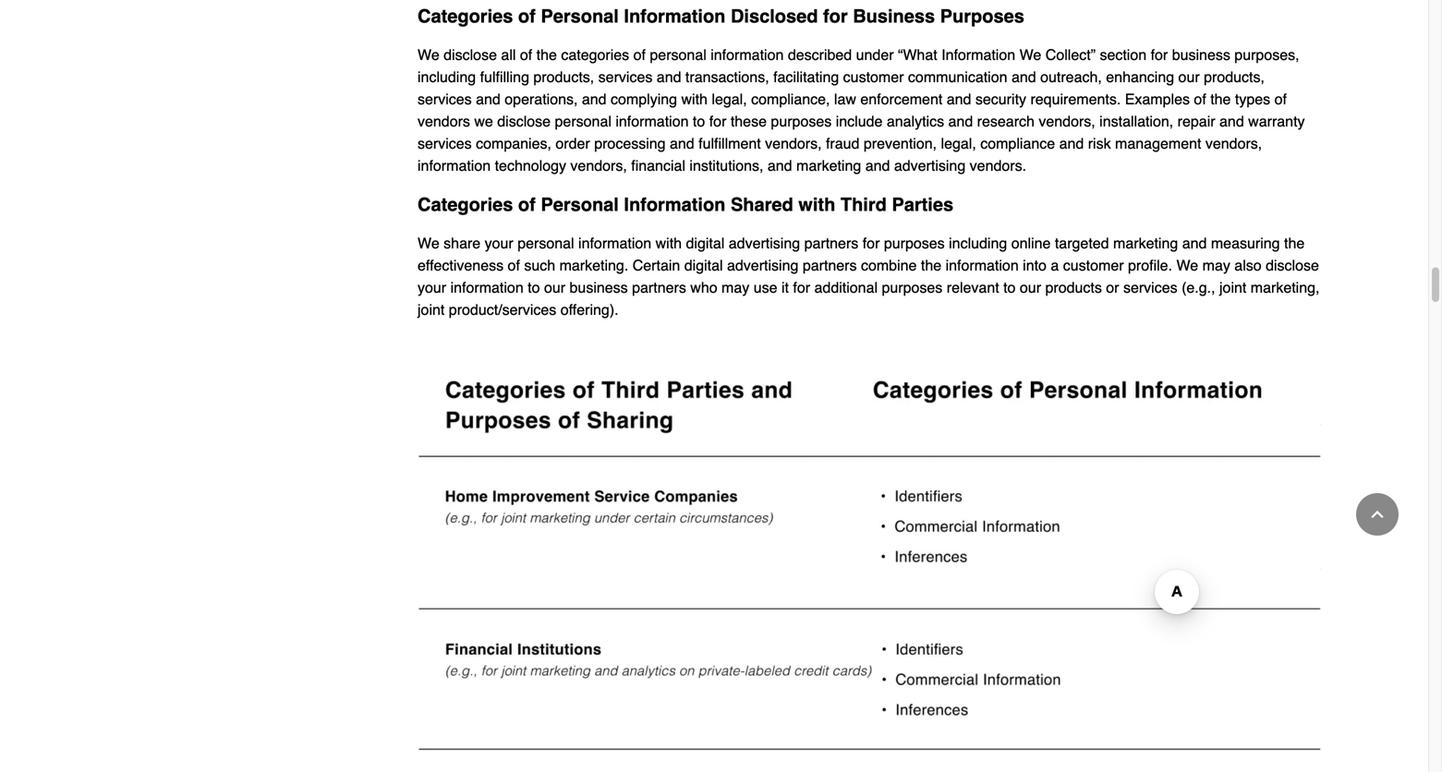Task type: describe. For each thing, give the bounding box(es) containing it.
of inside the we share your personal information with digital advertising partners for purposes including online targeted marketing and measuring the effectiveness of such marketing. certain digital advertising partners combine the information into a customer profile. we may also disclose your information to our business partners who may use it for additional purposes relevant to our products or services (e.g., joint marketing, joint product/services offering).
[[508, 257, 520, 274]]

complying
[[611, 91, 677, 108]]

0 vertical spatial your
[[485, 235, 514, 252]]

research
[[977, 113, 1035, 130]]

include
[[836, 113, 883, 130]]

communication
[[908, 68, 1008, 85]]

2 horizontal spatial to
[[1004, 279, 1016, 296]]

0 horizontal spatial joint
[[418, 301, 445, 318]]

1 horizontal spatial may
[[1203, 257, 1231, 274]]

repair
[[1178, 113, 1216, 130]]

2 vertical spatial partners
[[632, 279, 686, 296]]

certain
[[633, 257, 680, 274]]

1 vertical spatial advertising
[[729, 235, 800, 252]]

our inside we disclose all of the categories of personal information described under "what information we collect" section for business purposes, including fulfilling products, services and transactions, facilitating customer communication and outreach, enhancing our products, services and operations, and complying with legal, compliance, law enforcement and security requirements. examples of the types of vendors we disclose personal information to for these purposes include analytics and research vendors, installation, repair and warranty services companies, order processing and fulfillment vendors, fraud prevention, legal, compliance and risk management vendors, information technology vendors, financial institutions, and marketing and advertising vendors.
[[1179, 68, 1200, 85]]

also
[[1235, 257, 1262, 274]]

marketing,
[[1251, 279, 1320, 296]]

law
[[834, 91, 857, 108]]

customer inside the we share your personal information with digital advertising partners for purposes including online targeted marketing and measuring the effectiveness of such marketing. certain digital advertising partners combine the information into a customer profile. we may also disclose your information to our business partners who may use it for additional purposes relevant to our products or services (e.g., joint marketing, joint product/services offering).
[[1063, 257, 1124, 274]]

installation,
[[1100, 113, 1174, 130]]

information up transactions,
[[711, 46, 784, 63]]

with for shared
[[799, 194, 836, 215]]

purposes inside we disclose all of the categories of personal information described under "what information we collect" section for business purposes, including fulfilling products, services and transactions, facilitating customer communication and outreach, enhancing our products, services and operations, and complying with legal, compliance, law enforcement and security requirements. examples of the types of vendors we disclose personal information to for these purposes include analytics and research vendors, installation, repair and warranty services companies, order processing and fulfillment vendors, fraud prevention, legal, compliance and risk management vendors, information technology vendors, financial institutions, and marketing and advertising vendors.
[[771, 113, 832, 130]]

institutions,
[[690, 157, 764, 174]]

into
[[1023, 257, 1047, 274]]

of up the "repair"
[[1194, 91, 1207, 108]]

1 vertical spatial your
[[418, 279, 446, 296]]

information for disclosed
[[624, 6, 726, 27]]

0 vertical spatial personal
[[650, 46, 707, 63]]

types
[[1235, 91, 1271, 108]]

2 products, from the left
[[1204, 68, 1265, 85]]

measuring
[[1211, 235, 1280, 252]]

1 horizontal spatial disclose
[[497, 113, 551, 130]]

product/services
[[449, 301, 557, 318]]

enforcement
[[861, 91, 943, 108]]

enhancing
[[1106, 68, 1175, 85]]

vendors, down compliance,
[[765, 135, 822, 152]]

0 horizontal spatial to
[[528, 279, 540, 296]]

of right categories
[[634, 46, 646, 63]]

additional
[[815, 279, 878, 296]]

categories of personal information shared with third parties
[[418, 194, 959, 215]]

purposes
[[940, 6, 1025, 27]]

including inside we disclose all of the categories of personal information described under "what information we collect" section for business purposes, including fulfilling products, services and transactions, facilitating customer communication and outreach, enhancing our products, services and operations, and complying with legal, compliance, law enforcement and security requirements. examples of the types of vendors we disclose personal information to for these purposes include analytics and research vendors, installation, repair and warranty services companies, order processing and fulfillment vendors, fraud prevention, legal, compliance and risk management vendors, information technology vendors, financial institutions, and marketing and advertising vendors.
[[418, 68, 476, 85]]

services up complying
[[599, 68, 653, 85]]

2 vertical spatial purposes
[[882, 279, 943, 296]]

disclosed
[[731, 6, 818, 27]]

1 vertical spatial digital
[[685, 257, 723, 274]]

effectiveness
[[418, 257, 504, 274]]

0 horizontal spatial our
[[544, 279, 566, 296]]

information for shared
[[624, 194, 726, 215]]

a
[[1051, 257, 1059, 274]]

third
[[841, 194, 887, 215]]

these
[[731, 113, 767, 130]]

we up "(e.g.,"
[[1177, 257, 1199, 274]]

business inside we disclose all of the categories of personal information described under "what information we collect" section for business purposes, including fulfilling products, services and transactions, facilitating customer communication and outreach, enhancing our products, services and operations, and complying with legal, compliance, law enforcement and security requirements. examples of the types of vendors we disclose personal information to for these purposes include analytics and research vendors, installation, repair and warranty services companies, order processing and fulfillment vendors, fraud prevention, legal, compliance and risk management vendors, information technology vendors, financial institutions, and marketing and advertising vendors.
[[1172, 46, 1231, 63]]

prevention,
[[864, 135, 937, 152]]

to inside we disclose all of the categories of personal information described under "what information we collect" section for business purposes, including fulfilling products, services and transactions, facilitating customer communication and outreach, enhancing our products, services and operations, and complying with legal, compliance, law enforcement and security requirements. examples of the types of vendors we disclose personal information to for these purposes include analytics and research vendors, installation, repair and warranty services companies, order processing and fulfillment vendors, fraud prevention, legal, compliance and risk management vendors, information technology vendors, financial institutions, and marketing and advertising vendors.
[[693, 113, 705, 130]]

technology
[[495, 157, 566, 174]]

operations,
[[505, 91, 578, 108]]

companies,
[[476, 135, 552, 152]]

we up the vendors
[[418, 46, 440, 63]]

categories for categories of personal information shared with third parties
[[418, 194, 513, 215]]

purposes,
[[1235, 46, 1300, 63]]

we left collect"
[[1020, 46, 1042, 63]]

vendors, down requirements.
[[1039, 113, 1096, 130]]

online
[[1012, 235, 1051, 252]]

described
[[788, 46, 852, 63]]

outreach,
[[1041, 68, 1102, 85]]

compliance
[[981, 135, 1055, 152]]

0 vertical spatial digital
[[686, 235, 725, 252]]

1 products, from the left
[[534, 68, 594, 85]]

the up the marketing,
[[1285, 235, 1305, 252]]

disclose inside the we share your personal information with digital advertising partners for purposes including online targeted marketing and measuring the effectiveness of such marketing. certain digital advertising partners combine the information into a customer profile. we may also disclose your information to our business partners who may use it for additional purposes relevant to our products or services (e.g., joint marketing, joint product/services offering).
[[1266, 257, 1320, 274]]

examples
[[1125, 91, 1190, 108]]

categories of personal information disclosed for business purposes
[[418, 6, 1025, 27]]

business inside the we share your personal information with digital advertising partners for purposes including online targeted marketing and measuring the effectiveness of such marketing. certain digital advertising partners combine the information into a customer profile. we may also disclose your information to our business partners who may use it for additional purposes relevant to our products or services (e.g., joint marketing, joint product/services offering).
[[570, 279, 628, 296]]

we
[[474, 113, 493, 130]]

information up the product/services
[[451, 279, 524, 296]]

personal inside the we share your personal information with digital advertising partners for purposes including online targeted marketing and measuring the effectiveness of such marketing. certain digital advertising partners combine the information into a customer profile. we may also disclose your information to our business partners who may use it for additional purposes relevant to our products or services (e.g., joint marketing, joint product/services offering).
[[518, 235, 574, 252]]

or
[[1106, 279, 1120, 296]]

1 vertical spatial partners
[[803, 257, 857, 274]]

use
[[754, 279, 778, 296]]

chevron up image
[[1369, 505, 1387, 524]]

the left types
[[1211, 91, 1231, 108]]

a table showing the categories of third parties and the personal information shared with each. image
[[418, 354, 1322, 773]]

we share your personal information with digital advertising partners for purposes including online targeted marketing and measuring the effectiveness of such marketing. certain digital advertising partners combine the information into a customer profile. we may also disclose your information to our business partners who may use it for additional purposes relevant to our products or services (e.g., joint marketing, joint product/services offering).
[[418, 235, 1320, 318]]

information down complying
[[616, 113, 689, 130]]

business
[[853, 6, 935, 27]]

personal for shared
[[541, 194, 619, 215]]



Task type: vqa. For each thing, say whether or not it's contained in the screenshot.
warranty
yes



Task type: locate. For each thing, give the bounding box(es) containing it.
to right relevant
[[1004, 279, 1016, 296]]

marketing inside the we share your personal information with digital advertising partners for purposes including online targeted marketing and measuring the effectiveness of such marketing. certain digital advertising partners combine the information into a customer profile. we may also disclose your information to our business partners who may use it for additional purposes relevant to our products or services (e.g., joint marketing, joint product/services offering).
[[1114, 235, 1179, 252]]

0 vertical spatial personal
[[541, 6, 619, 27]]

joint down effectiveness
[[418, 301, 445, 318]]

order
[[556, 135, 590, 152]]

2 vertical spatial disclose
[[1266, 257, 1320, 274]]

0 horizontal spatial your
[[418, 279, 446, 296]]

your down effectiveness
[[418, 279, 446, 296]]

customer inside we disclose all of the categories of personal information described under "what information we collect" section for business purposes, including fulfilling products, services and transactions, facilitating customer communication and outreach, enhancing our products, services and operations, and complying with legal, compliance, law enforcement and security requirements. examples of the types of vendors we disclose personal information to for these purposes include analytics and research vendors, installation, repair and warranty services companies, order processing and fulfillment vendors, fraud prevention, legal, compliance and risk management vendors, information technology vendors, financial institutions, and marketing and advertising vendors.
[[843, 68, 904, 85]]

legal, down transactions,
[[712, 91, 747, 108]]

for up described
[[823, 6, 848, 27]]

digital down categories of personal information shared with third parties
[[686, 235, 725, 252]]

your
[[485, 235, 514, 252], [418, 279, 446, 296]]

for
[[823, 6, 848, 27], [1151, 46, 1168, 63], [709, 113, 727, 130], [863, 235, 880, 252], [793, 279, 811, 296]]

personal for disclosed
[[541, 6, 619, 27]]

digital
[[686, 235, 725, 252], [685, 257, 723, 274]]

of
[[518, 6, 536, 27], [520, 46, 532, 63], [634, 46, 646, 63], [1194, 91, 1207, 108], [1275, 91, 1287, 108], [518, 194, 536, 215], [508, 257, 520, 274]]

1 vertical spatial categories
[[418, 194, 513, 215]]

marketing inside we disclose all of the categories of personal information described under "what information we collect" section for business purposes, including fulfilling products, services and transactions, facilitating customer communication and outreach, enhancing our products, services and operations, and complying with legal, compliance, law enforcement and security requirements. examples of the types of vendors we disclose personal information to for these purposes include analytics and research vendors, installation, repair and warranty services companies, order processing and fulfillment vendors, fraud prevention, legal, compliance and risk management vendors, information technology vendors, financial institutions, and marketing and advertising vendors.
[[797, 157, 862, 174]]

2 horizontal spatial our
[[1179, 68, 1200, 85]]

information up relevant
[[946, 257, 1019, 274]]

1 vertical spatial with
[[799, 194, 836, 215]]

2 horizontal spatial disclose
[[1266, 257, 1320, 274]]

all
[[501, 46, 516, 63]]

transactions,
[[686, 68, 769, 85]]

1 vertical spatial personal
[[541, 194, 619, 215]]

with
[[682, 91, 708, 108], [799, 194, 836, 215], [656, 235, 682, 252]]

services inside the we share your personal information with digital advertising partners for purposes including online targeted marketing and measuring the effectiveness of such marketing. certain digital advertising partners combine the information into a customer profile. we may also disclose your information to our business partners who may use it for additional purposes relevant to our products or services (e.g., joint marketing, joint product/services offering).
[[1124, 279, 1178, 296]]

0 vertical spatial information
[[624, 6, 726, 27]]

and
[[657, 68, 682, 85], [1012, 68, 1037, 85], [476, 91, 501, 108], [582, 91, 607, 108], [947, 91, 972, 108], [949, 113, 973, 130], [1220, 113, 1245, 130], [670, 135, 695, 152], [1060, 135, 1084, 152], [768, 157, 793, 174], [866, 157, 890, 174], [1183, 235, 1207, 252]]

our up examples
[[1179, 68, 1200, 85]]

personal up order on the left top of the page
[[555, 113, 612, 130]]

our down such
[[544, 279, 566, 296]]

categories up share
[[418, 194, 513, 215]]

personal up transactions,
[[650, 46, 707, 63]]

2 vertical spatial information
[[624, 194, 726, 215]]

purposes
[[771, 113, 832, 130], [884, 235, 945, 252], [882, 279, 943, 296]]

disclose left all
[[444, 46, 497, 63]]

0 horizontal spatial business
[[570, 279, 628, 296]]

1 categories from the top
[[418, 6, 513, 27]]

partners
[[805, 235, 859, 252], [803, 257, 857, 274], [632, 279, 686, 296]]

section
[[1100, 46, 1147, 63]]

analytics
[[887, 113, 945, 130]]

to up fulfillment
[[693, 113, 705, 130]]

our down into at the right of page
[[1020, 279, 1042, 296]]

information
[[711, 46, 784, 63], [616, 113, 689, 130], [418, 157, 491, 174], [579, 235, 652, 252], [946, 257, 1019, 274], [451, 279, 524, 296]]

services
[[599, 68, 653, 85], [418, 91, 472, 108], [418, 135, 472, 152], [1124, 279, 1178, 296]]

for right it
[[793, 279, 811, 296]]

1 horizontal spatial including
[[949, 235, 1008, 252]]

security
[[976, 91, 1027, 108]]

0 vertical spatial business
[[1172, 46, 1231, 63]]

2 vertical spatial with
[[656, 235, 682, 252]]

customer down under
[[843, 68, 904, 85]]

with left 'third'
[[799, 194, 836, 215]]

collect"
[[1046, 46, 1096, 63]]

the
[[537, 46, 557, 63], [1211, 91, 1231, 108], [1285, 235, 1305, 252], [921, 257, 942, 274]]

compliance,
[[751, 91, 830, 108]]

0 vertical spatial advertising
[[894, 157, 966, 174]]

information inside we disclose all of the categories of personal information described under "what information we collect" section for business purposes, including fulfilling products, services and transactions, facilitating customer communication and outreach, enhancing our products, services and operations, and complying with legal, compliance, law enforcement and security requirements. examples of the types of vendors we disclose personal information to for these purposes include analytics and research vendors, installation, repair and warranty services companies, order processing and fulfillment vendors, fraud prevention, legal, compliance and risk management vendors, information technology vendors, financial institutions, and marketing and advertising vendors.
[[942, 46, 1016, 63]]

1 vertical spatial including
[[949, 235, 1008, 252]]

purposes down compliance,
[[771, 113, 832, 130]]

0 horizontal spatial legal,
[[712, 91, 747, 108]]

1 vertical spatial legal,
[[941, 135, 977, 152]]

services down the vendors
[[418, 135, 472, 152]]

management
[[1115, 135, 1202, 152]]

information down the vendors
[[418, 157, 491, 174]]

1 horizontal spatial joint
[[1220, 279, 1247, 296]]

financial
[[631, 157, 686, 174]]

personal up such
[[518, 235, 574, 252]]

1 horizontal spatial products,
[[1204, 68, 1265, 85]]

parties
[[892, 194, 954, 215]]

it
[[782, 279, 789, 296]]

to
[[693, 113, 705, 130], [528, 279, 540, 296], [1004, 279, 1016, 296]]

2 personal from the top
[[541, 194, 619, 215]]

0 horizontal spatial may
[[722, 279, 750, 296]]

vendors, down the "repair"
[[1206, 135, 1263, 152]]

customer
[[843, 68, 904, 85], [1063, 257, 1124, 274]]

1 vertical spatial customer
[[1063, 257, 1124, 274]]

1 horizontal spatial business
[[1172, 46, 1231, 63]]

advertising down the shared
[[729, 235, 800, 252]]

such
[[524, 257, 556, 274]]

advertising inside we disclose all of the categories of personal information described under "what information we collect" section for business purposes, including fulfilling products, services and transactions, facilitating customer communication and outreach, enhancing our products, services and operations, and complying with legal, compliance, law enforcement and security requirements. examples of the types of vendors we disclose personal information to for these purposes include analytics and research vendors, installation, repair and warranty services companies, order processing and fulfillment vendors, fraud prevention, legal, compliance and risk management vendors, information technology vendors, financial institutions, and marketing and advertising vendors.
[[894, 157, 966, 174]]

0 vertical spatial purposes
[[771, 113, 832, 130]]

personal
[[541, 6, 619, 27], [541, 194, 619, 215]]

information up the marketing.
[[579, 235, 652, 252]]

we
[[418, 46, 440, 63], [1020, 46, 1042, 63], [418, 235, 440, 252], [1177, 257, 1199, 274]]

vendors.
[[970, 157, 1027, 174]]

of up fulfilling
[[518, 6, 536, 27]]

with inside we disclose all of the categories of personal information described under "what information we collect" section for business purposes, including fulfilling products, services and transactions, facilitating customer communication and outreach, enhancing our products, services and operations, and complying with legal, compliance, law enforcement and security requirements. examples of the types of vendors we disclose personal information to for these purposes include analytics and research vendors, installation, repair and warranty services companies, order processing and fulfillment vendors, fraud prevention, legal, compliance and risk management vendors, information technology vendors, financial institutions, and marketing and advertising vendors.
[[682, 91, 708, 108]]

profile.
[[1128, 257, 1173, 274]]

we disclose all of the categories of personal information described under "what information we collect" section for business purposes, including fulfilling products, services and transactions, facilitating customer communication and outreach, enhancing our products, services and operations, and complying with legal, compliance, law enforcement and security requirements. examples of the types of vendors we disclose personal information to for these purposes include analytics and research vendors, installation, repair and warranty services companies, order processing and fulfillment vendors, fraud prevention, legal, compliance and risk management vendors, information technology vendors, financial institutions, and marketing and advertising vendors.
[[418, 46, 1305, 174]]

fraud
[[826, 135, 860, 152]]

2 vertical spatial advertising
[[727, 257, 799, 274]]

marketing up 'profile.'
[[1114, 235, 1179, 252]]

(e.g.,
[[1182, 279, 1216, 296]]

"what
[[898, 46, 938, 63]]

purposes up combine
[[884, 235, 945, 252]]

0 vertical spatial may
[[1203, 257, 1231, 274]]

of up warranty
[[1275, 91, 1287, 108]]

products
[[1046, 279, 1102, 296]]

for up fulfillment
[[709, 113, 727, 130]]

1 vertical spatial business
[[570, 279, 628, 296]]

scroll to top element
[[1357, 493, 1399, 536]]

1 personal from the top
[[541, 6, 619, 27]]

products, up types
[[1204, 68, 1265, 85]]

including
[[418, 68, 476, 85], [949, 235, 1008, 252]]

advertising up use
[[727, 257, 799, 274]]

risk
[[1088, 135, 1111, 152]]

0 horizontal spatial including
[[418, 68, 476, 85]]

1 vertical spatial may
[[722, 279, 750, 296]]

1 vertical spatial marketing
[[1114, 235, 1179, 252]]

including up relevant
[[949, 235, 1008, 252]]

the right all
[[537, 46, 557, 63]]

1 horizontal spatial legal,
[[941, 135, 977, 152]]

services down 'profile.'
[[1124, 279, 1178, 296]]

vendors, down order on the left top of the page
[[571, 157, 627, 174]]

of down technology
[[518, 194, 536, 215]]

1 horizontal spatial to
[[693, 113, 705, 130]]

business up examples
[[1172, 46, 1231, 63]]

information
[[624, 6, 726, 27], [942, 46, 1016, 63], [624, 194, 726, 215]]

0 vertical spatial joint
[[1220, 279, 1247, 296]]

shared
[[731, 194, 794, 215]]

joint down also
[[1220, 279, 1247, 296]]

processing
[[594, 135, 666, 152]]

targeted
[[1055, 235, 1109, 252]]

digital up the who
[[685, 257, 723, 274]]

our
[[1179, 68, 1200, 85], [544, 279, 566, 296], [1020, 279, 1042, 296]]

marketing.
[[560, 257, 629, 274]]

categories
[[561, 46, 629, 63]]

purposes down combine
[[882, 279, 943, 296]]

services up the vendors
[[418, 91, 472, 108]]

0 vertical spatial legal,
[[712, 91, 747, 108]]

disclose
[[444, 46, 497, 63], [497, 113, 551, 130], [1266, 257, 1320, 274]]

disclose up companies, in the top left of the page
[[497, 113, 551, 130]]

legal, up vendors.
[[941, 135, 977, 152]]

your right share
[[485, 235, 514, 252]]

0 horizontal spatial disclose
[[444, 46, 497, 63]]

2 categories from the top
[[418, 194, 513, 215]]

0 horizontal spatial products,
[[534, 68, 594, 85]]

for up enhancing at top
[[1151, 46, 1168, 63]]

products, up the operations, in the top left of the page
[[534, 68, 594, 85]]

advertising
[[894, 157, 966, 174], [729, 235, 800, 252], [727, 257, 799, 274]]

personal up categories
[[541, 6, 619, 27]]

of right all
[[520, 46, 532, 63]]

0 horizontal spatial marketing
[[797, 157, 862, 174]]

1 vertical spatial purposes
[[884, 235, 945, 252]]

and inside the we share your personal information with digital advertising partners for purposes including online targeted marketing and measuring the effectiveness of such marketing. certain digital advertising partners combine the information into a customer profile. we may also disclose your information to our business partners who may use it for additional purposes relevant to our products or services (e.g., joint marketing, joint product/services offering).
[[1183, 235, 1207, 252]]

including up the vendors
[[418, 68, 476, 85]]

categories
[[418, 6, 513, 27], [418, 194, 513, 215]]

0 vertical spatial including
[[418, 68, 476, 85]]

1 vertical spatial personal
[[555, 113, 612, 130]]

with for information
[[656, 235, 682, 252]]

personal down order on the left top of the page
[[541, 194, 619, 215]]

to down such
[[528, 279, 540, 296]]

with inside the we share your personal information with digital advertising partners for purposes including online targeted marketing and measuring the effectiveness of such marketing. certain digital advertising partners combine the information into a customer profile. we may also disclose your information to our business partners who may use it for additional purposes relevant to our products or services (e.g., joint marketing, joint product/services offering).
[[656, 235, 682, 252]]

who
[[691, 279, 718, 296]]

may
[[1203, 257, 1231, 274], [722, 279, 750, 296]]

business
[[1172, 46, 1231, 63], [570, 279, 628, 296]]

0 vertical spatial disclose
[[444, 46, 497, 63]]

marketing down fraud at right top
[[797, 157, 862, 174]]

with down transactions,
[[682, 91, 708, 108]]

warranty
[[1249, 113, 1305, 130]]

the right combine
[[921, 257, 942, 274]]

including inside the we share your personal information with digital advertising partners for purposes including online targeted marketing and measuring the effectiveness of such marketing. certain digital advertising partners combine the information into a customer profile. we may also disclose your information to our business partners who may use it for additional purposes relevant to our products or services (e.g., joint marketing, joint product/services offering).
[[949, 235, 1008, 252]]

categories for categories of personal information disclosed for business purposes
[[418, 6, 513, 27]]

0 vertical spatial partners
[[805, 235, 859, 252]]

customer down the targeted
[[1063, 257, 1124, 274]]

may up "(e.g.,"
[[1203, 257, 1231, 274]]

1 vertical spatial information
[[942, 46, 1016, 63]]

0 vertical spatial categories
[[418, 6, 513, 27]]

business down the marketing.
[[570, 279, 628, 296]]

for up combine
[[863, 235, 880, 252]]

disclose up the marketing,
[[1266, 257, 1320, 274]]

information up transactions,
[[624, 6, 726, 27]]

1 horizontal spatial customer
[[1063, 257, 1124, 274]]

1 horizontal spatial your
[[485, 235, 514, 252]]

of left such
[[508, 257, 520, 274]]

0 vertical spatial with
[[682, 91, 708, 108]]

may left use
[[722, 279, 750, 296]]

0 vertical spatial customer
[[843, 68, 904, 85]]

1 horizontal spatial marketing
[[1114, 235, 1179, 252]]

vendors
[[418, 113, 470, 130]]

with up the certain on the left top
[[656, 235, 682, 252]]

information down 'financial'
[[624, 194, 726, 215]]

combine
[[861, 257, 917, 274]]

offering).
[[561, 301, 619, 318]]

1 horizontal spatial our
[[1020, 279, 1042, 296]]

under
[[856, 46, 894, 63]]

0 horizontal spatial customer
[[843, 68, 904, 85]]

requirements.
[[1031, 91, 1121, 108]]

share
[[444, 235, 481, 252]]

categories up all
[[418, 6, 513, 27]]

products,
[[534, 68, 594, 85], [1204, 68, 1265, 85]]

fulfilling
[[480, 68, 529, 85]]

facilitating
[[774, 68, 839, 85]]

relevant
[[947, 279, 1000, 296]]

1 vertical spatial disclose
[[497, 113, 551, 130]]

we left share
[[418, 235, 440, 252]]

1 vertical spatial joint
[[418, 301, 445, 318]]

information up communication
[[942, 46, 1016, 63]]

2 vertical spatial personal
[[518, 235, 574, 252]]

legal,
[[712, 91, 747, 108], [941, 135, 977, 152]]

0 vertical spatial marketing
[[797, 157, 862, 174]]

fulfillment
[[699, 135, 761, 152]]

joint
[[1220, 279, 1247, 296], [418, 301, 445, 318]]

advertising down prevention,
[[894, 157, 966, 174]]



